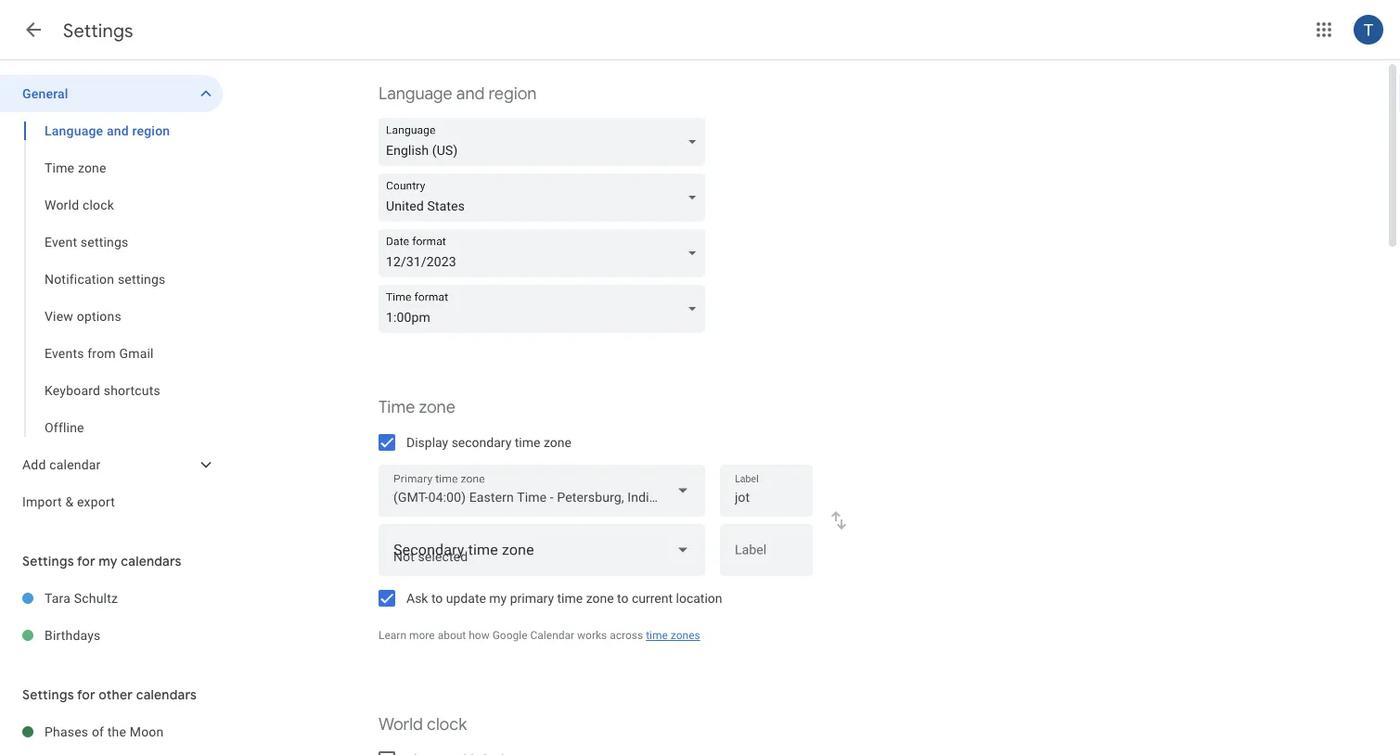 Task type: locate. For each thing, give the bounding box(es) containing it.
region
[[489, 83, 537, 104], [132, 123, 170, 138]]

time
[[515, 435, 541, 450], [557, 591, 583, 606], [646, 629, 668, 642]]

settings for notification settings
[[118, 271, 166, 287]]

1 vertical spatial time
[[557, 591, 583, 606]]

of
[[92, 724, 104, 740]]

1 horizontal spatial my
[[489, 591, 507, 606]]

0 vertical spatial world clock
[[45, 197, 114, 213]]

clock down about
[[427, 714, 467, 735]]

0 horizontal spatial time
[[515, 435, 541, 450]]

export
[[77, 494, 115, 509]]

tara schultz
[[45, 591, 118, 606]]

settings up the tara
[[22, 553, 74, 570]]

for
[[77, 553, 95, 570], [77, 687, 95, 703]]

keyboard
[[45, 383, 100, 398]]

clock
[[82, 197, 114, 213], [427, 714, 467, 735]]

to right ask
[[431, 591, 443, 606]]

1 vertical spatial settings
[[22, 553, 74, 570]]

region inside group
[[132, 123, 170, 138]]

zone up 'works'
[[586, 591, 614, 606]]

calendars up the moon
[[136, 687, 197, 703]]

0 horizontal spatial language and region
[[45, 123, 170, 138]]

zone right secondary
[[544, 435, 572, 450]]

world down learn
[[379, 714, 423, 735]]

0 vertical spatial time zone
[[45, 160, 106, 175]]

settings up general tree item
[[63, 19, 133, 42]]

Label for secondary time zone. text field
[[735, 544, 798, 570]]

options
[[77, 309, 121, 324]]

group containing language and region
[[0, 112, 223, 446]]

1 to from the left
[[431, 591, 443, 606]]

1 horizontal spatial clock
[[427, 714, 467, 735]]

1 horizontal spatial time zone
[[379, 397, 456, 418]]

tara schultz tree item
[[0, 580, 223, 617]]

0 vertical spatial and
[[456, 83, 485, 104]]

&
[[65, 494, 74, 509]]

display secondary time zone
[[406, 435, 572, 450]]

1 horizontal spatial world clock
[[379, 714, 467, 735]]

2 horizontal spatial time
[[646, 629, 668, 642]]

for up tara schultz
[[77, 553, 95, 570]]

birthdays tree item
[[0, 617, 223, 654]]

1 horizontal spatial time
[[557, 591, 583, 606]]

0 vertical spatial language and region
[[379, 83, 537, 104]]

0 vertical spatial clock
[[82, 197, 114, 213]]

settings up phases
[[22, 687, 74, 703]]

None field
[[379, 118, 713, 166], [379, 174, 713, 222], [379, 229, 713, 277], [379, 285, 713, 333], [379, 465, 705, 517], [379, 524, 705, 576], [379, 118, 713, 166], [379, 174, 713, 222], [379, 229, 713, 277], [379, 285, 713, 333], [379, 465, 705, 517], [379, 524, 705, 576]]

settings up options
[[118, 271, 166, 287]]

clock inside group
[[82, 197, 114, 213]]

google
[[492, 629, 528, 642]]

time zone
[[45, 160, 106, 175], [379, 397, 456, 418]]

0 vertical spatial world
[[45, 197, 79, 213]]

time zone up event settings
[[45, 160, 106, 175]]

settings
[[81, 234, 128, 250], [118, 271, 166, 287]]

my up tara schultz tree item
[[99, 553, 118, 570]]

add
[[22, 457, 46, 472]]

moon
[[130, 724, 164, 740]]

time right secondary
[[515, 435, 541, 450]]

calendar
[[49, 457, 101, 472]]

zones
[[671, 629, 700, 642]]

group
[[0, 112, 223, 446]]

2 to from the left
[[617, 591, 629, 606]]

1 vertical spatial my
[[489, 591, 507, 606]]

other
[[99, 687, 133, 703]]

0 vertical spatial settings
[[81, 234, 128, 250]]

0 horizontal spatial and
[[107, 123, 129, 138]]

import
[[22, 494, 62, 509]]

calendar
[[530, 629, 575, 642]]

my
[[99, 553, 118, 570], [489, 591, 507, 606]]

more
[[409, 629, 435, 642]]

1 horizontal spatial world
[[379, 714, 423, 735]]

calendars
[[121, 553, 182, 570], [136, 687, 197, 703]]

time
[[45, 160, 74, 175], [379, 397, 415, 418]]

phases of the moon
[[45, 724, 164, 740]]

world up event
[[45, 197, 79, 213]]

1 vertical spatial world
[[379, 714, 423, 735]]

0 vertical spatial time
[[515, 435, 541, 450]]

0 horizontal spatial region
[[132, 123, 170, 138]]

time right primary on the bottom left
[[557, 591, 583, 606]]

2 for from the top
[[77, 687, 95, 703]]

the
[[107, 724, 126, 740]]

for for other
[[77, 687, 95, 703]]

time zone up display
[[379, 397, 456, 418]]

1 vertical spatial settings
[[118, 271, 166, 287]]

0 horizontal spatial language
[[45, 123, 103, 138]]

to left current in the bottom of the page
[[617, 591, 629, 606]]

world clock
[[45, 197, 114, 213], [379, 714, 467, 735]]

for left other
[[77, 687, 95, 703]]

settings for other calendars
[[22, 687, 197, 703]]

language and region inside group
[[45, 123, 170, 138]]

shortcuts
[[104, 383, 161, 398]]

time up event
[[45, 160, 74, 175]]

time inside group
[[45, 160, 74, 175]]

world inside group
[[45, 197, 79, 213]]

time zones link
[[646, 629, 700, 642]]

1 horizontal spatial to
[[617, 591, 629, 606]]

for for my
[[77, 553, 95, 570]]

0 vertical spatial settings
[[63, 19, 133, 42]]

tree
[[0, 75, 223, 521]]

settings
[[63, 19, 133, 42], [22, 553, 74, 570], [22, 687, 74, 703]]

world clock up event settings
[[45, 197, 114, 213]]

gmail
[[119, 346, 154, 361]]

1 horizontal spatial time
[[379, 397, 415, 418]]

0 horizontal spatial time
[[45, 160, 74, 175]]

birthdays
[[45, 628, 101, 643]]

language inside group
[[45, 123, 103, 138]]

offline
[[45, 420, 84, 435]]

and
[[456, 83, 485, 104], [107, 123, 129, 138]]

world clock down more
[[379, 714, 467, 735]]

0 horizontal spatial time zone
[[45, 160, 106, 175]]

0 vertical spatial for
[[77, 553, 95, 570]]

settings for my calendars tree
[[0, 580, 223, 654]]

about
[[438, 629, 466, 642]]

zone up event settings
[[78, 160, 106, 175]]

1 vertical spatial language
[[45, 123, 103, 138]]

settings for settings
[[63, 19, 133, 42]]

language and region
[[379, 83, 537, 104], [45, 123, 170, 138]]

to
[[431, 591, 443, 606], [617, 591, 629, 606]]

1 horizontal spatial language and region
[[379, 83, 537, 104]]

Label for primary time zone. text field
[[735, 485, 798, 511]]

2 vertical spatial settings
[[22, 687, 74, 703]]

zone
[[78, 160, 106, 175], [419, 397, 456, 418], [544, 435, 572, 450], [586, 591, 614, 606]]

calendars for settings for other calendars
[[136, 687, 197, 703]]

world
[[45, 197, 79, 213], [379, 714, 423, 735]]

0 vertical spatial calendars
[[121, 553, 182, 570]]

0 horizontal spatial my
[[99, 553, 118, 570]]

1 vertical spatial region
[[132, 123, 170, 138]]

settings up notification settings
[[81, 234, 128, 250]]

my right update
[[489, 591, 507, 606]]

time up display
[[379, 397, 415, 418]]

primary
[[510, 591, 554, 606]]

1 vertical spatial for
[[77, 687, 95, 703]]

time left zones on the bottom of page
[[646, 629, 668, 642]]

zone up display
[[419, 397, 456, 418]]

secondary
[[452, 435, 512, 450]]

language
[[379, 83, 453, 104], [45, 123, 103, 138]]

events
[[45, 346, 84, 361]]

1 horizontal spatial region
[[489, 83, 537, 104]]

clock up event settings
[[82, 197, 114, 213]]

0 horizontal spatial clock
[[82, 197, 114, 213]]

calendars up tara schultz tree item
[[121, 553, 182, 570]]

1 horizontal spatial language
[[379, 83, 453, 104]]

1 vertical spatial language and region
[[45, 123, 170, 138]]

1 vertical spatial calendars
[[136, 687, 197, 703]]

0 horizontal spatial world
[[45, 197, 79, 213]]

0 horizontal spatial to
[[431, 591, 443, 606]]

0 vertical spatial time
[[45, 160, 74, 175]]

learn more about how google calendar works across time zones
[[379, 629, 700, 642]]

0 vertical spatial region
[[489, 83, 537, 104]]

from
[[87, 346, 116, 361]]

across
[[610, 629, 643, 642]]

1 vertical spatial and
[[107, 123, 129, 138]]

1 for from the top
[[77, 553, 95, 570]]



Task type: vqa. For each thing, say whether or not it's contained in the screenshot.
world to the left
yes



Task type: describe. For each thing, give the bounding box(es) containing it.
zone inside group
[[78, 160, 106, 175]]

phases of the moon tree item
[[0, 714, 223, 751]]

1 vertical spatial time zone
[[379, 397, 456, 418]]

current
[[632, 591, 673, 606]]

update
[[446, 591, 486, 606]]

go back image
[[22, 19, 45, 41]]

settings for settings for my calendars
[[22, 553, 74, 570]]

settings for settings for other calendars
[[22, 687, 74, 703]]

notification
[[45, 271, 114, 287]]

tara
[[45, 591, 71, 606]]

tree containing general
[[0, 75, 223, 521]]

view options
[[45, 309, 121, 324]]

general
[[22, 86, 68, 101]]

time zone inside group
[[45, 160, 106, 175]]

event
[[45, 234, 77, 250]]

phases
[[45, 724, 88, 740]]

notification settings
[[45, 271, 166, 287]]

events from gmail
[[45, 346, 154, 361]]

how
[[469, 629, 490, 642]]

ask to update my primary time zone to current location
[[406, 591, 722, 606]]

learn
[[379, 629, 406, 642]]

1 vertical spatial time
[[379, 397, 415, 418]]

and inside group
[[107, 123, 129, 138]]

ask
[[406, 591, 428, 606]]

location
[[676, 591, 722, 606]]

0 vertical spatial my
[[99, 553, 118, 570]]

settings for my calendars
[[22, 553, 182, 570]]

schultz
[[74, 591, 118, 606]]

birthdays link
[[45, 617, 223, 654]]

0 vertical spatial language
[[379, 83, 453, 104]]

add calendar
[[22, 457, 101, 472]]

event settings
[[45, 234, 128, 250]]

1 vertical spatial clock
[[427, 714, 467, 735]]

1 horizontal spatial and
[[456, 83, 485, 104]]

import & export
[[22, 494, 115, 509]]

general tree item
[[0, 75, 223, 112]]

works
[[577, 629, 607, 642]]

view
[[45, 309, 73, 324]]

display
[[406, 435, 448, 450]]

settings heading
[[63, 19, 133, 42]]

1 vertical spatial world clock
[[379, 714, 467, 735]]

keyboard shortcuts
[[45, 383, 161, 398]]

settings for event settings
[[81, 234, 128, 250]]

calendars for settings for my calendars
[[121, 553, 182, 570]]

0 horizontal spatial world clock
[[45, 197, 114, 213]]

phases of the moon link
[[45, 714, 223, 751]]

2 vertical spatial time
[[646, 629, 668, 642]]



